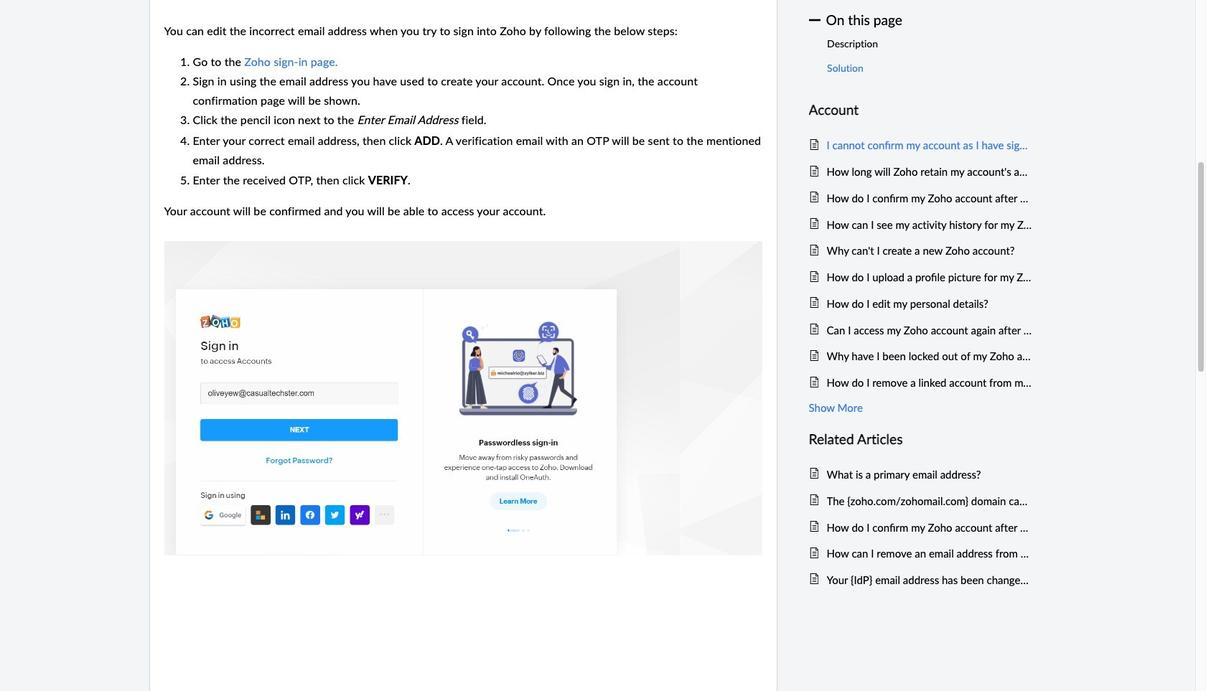 Task type: vqa. For each thing, say whether or not it's contained in the screenshot.
"choose category" icon
no



Task type: locate. For each thing, give the bounding box(es) containing it.
1 vertical spatial heading
[[809, 429, 1032, 451]]

2 heading from the top
[[809, 429, 1032, 451]]

a gif showing how to edit the email address that is registered incorrectly. image
[[164, 241, 762, 556]]

heading
[[809, 99, 1032, 121], [809, 429, 1032, 451]]

0 vertical spatial heading
[[809, 99, 1032, 121]]

1 heading from the top
[[809, 99, 1032, 121]]



